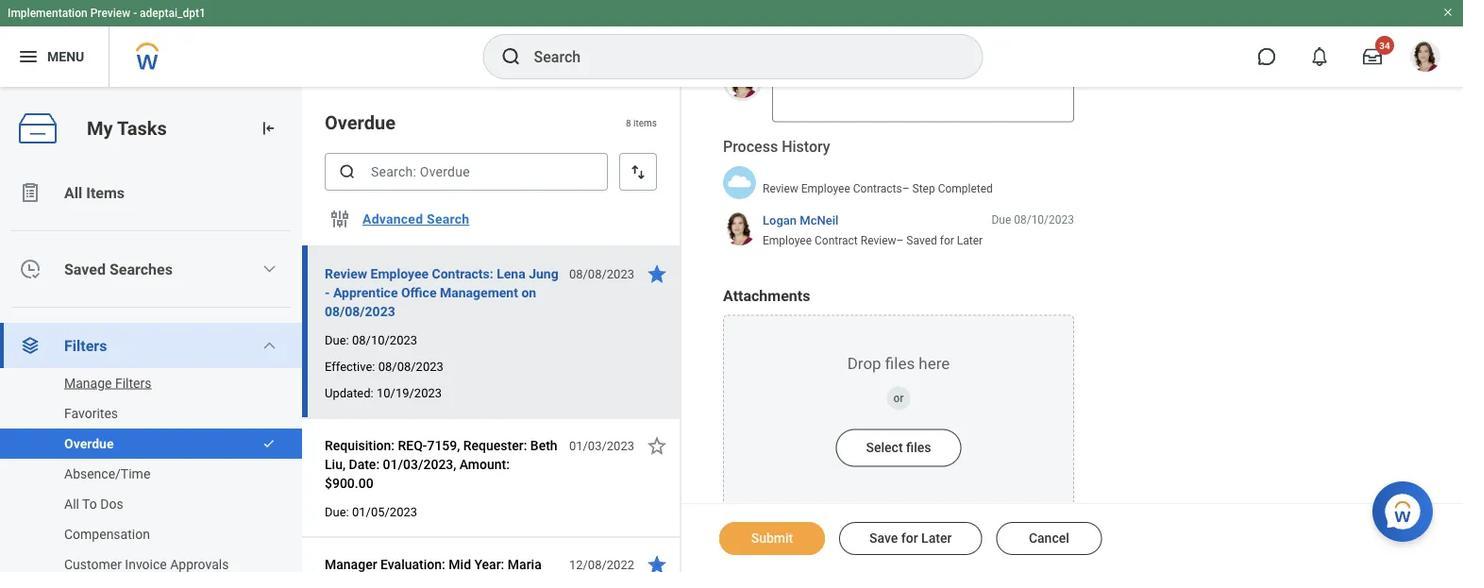Task type: locate. For each thing, give the bounding box(es) containing it.
updated:
[[325, 386, 374, 400]]

all left to
[[64, 496, 79, 512]]

overdue up search icon
[[325, 111, 396, 134]]

overdue inside overdue button
[[64, 436, 114, 451]]

filters button
[[0, 323, 302, 368]]

management
[[440, 285, 518, 300]]

Search Workday  search field
[[534, 36, 944, 77]]

1 vertical spatial due:
[[325, 505, 349, 519]]

0 horizontal spatial for
[[901, 531, 918, 546]]

due: for requisition: req-7159, requester: beth liu, date: 01/03/2023, amount: $900.00
[[325, 505, 349, 519]]

1 vertical spatial –
[[896, 234, 904, 247]]

0 vertical spatial later
[[957, 234, 983, 247]]

later
[[957, 234, 983, 247], [921, 531, 952, 546]]

– for review employee contracts
[[902, 183, 910, 196]]

logan
[[763, 214, 797, 228]]

1 list from the top
[[0, 170, 302, 572]]

due
[[992, 214, 1011, 227]]

filters up manage
[[64, 337, 107, 354]]

for down completed
[[940, 234, 954, 247]]

-
[[133, 7, 137, 20], [325, 285, 330, 300]]

later right save
[[921, 531, 952, 546]]

0 vertical spatial due:
[[325, 333, 349, 347]]

saved right clock check icon
[[64, 260, 106, 278]]

2 vertical spatial employee
[[371, 266, 429, 281]]

1 horizontal spatial 08/10/2023
[[1014, 214, 1074, 227]]

filters inside "dropdown button"
[[64, 337, 107, 354]]

0 vertical spatial 08/08/2023
[[569, 267, 634, 281]]

1 vertical spatial 08/08/2023
[[325, 303, 395, 319]]

2 due: from the top
[[325, 505, 349, 519]]

0 vertical spatial 08/10/2023
[[1014, 214, 1074, 227]]

0 vertical spatial employee
[[801, 183, 850, 196]]

2 horizontal spatial review
[[861, 234, 896, 247]]

clock check image
[[19, 258, 42, 280]]

requester:
[[463, 438, 527, 453]]

review for review employee contracts – step completed
[[763, 183, 798, 196]]

apprentice
[[333, 285, 398, 300]]

– for employee contract review
[[896, 234, 904, 247]]

saved searches button
[[0, 246, 302, 292]]

– down review employee contracts – step completed
[[896, 234, 904, 247]]

perspective image
[[19, 334, 42, 357]]

overdue
[[325, 111, 396, 134], [64, 436, 114, 451]]

- inside review employee contracts: lena jung - apprentice office management on 08/08/2023
[[325, 285, 330, 300]]

contracts
[[853, 183, 902, 196]]

review
[[763, 183, 798, 196], [861, 234, 896, 247], [325, 266, 367, 281]]

saved
[[907, 234, 937, 247], [64, 260, 106, 278]]

1 horizontal spatial -
[[325, 285, 330, 300]]

0 horizontal spatial saved
[[64, 260, 106, 278]]

0 horizontal spatial filters
[[64, 337, 107, 354]]

review right contract
[[861, 234, 896, 247]]

08/08/2023 up the 10/19/2023 on the bottom of the page
[[378, 359, 444, 373]]

menu
[[47, 49, 84, 64]]

advanced search button
[[355, 200, 477, 238]]

due: down $900.00
[[325, 505, 349, 519]]

later inside process history region
[[957, 234, 983, 247]]

1 all from the top
[[64, 184, 82, 202]]

history
[[782, 138, 830, 156]]

- right preview
[[133, 7, 137, 20]]

0 horizontal spatial 08/10/2023
[[352, 333, 417, 347]]

item list element
[[302, 87, 682, 572]]

1 vertical spatial review
[[861, 234, 896, 247]]

process history
[[723, 138, 830, 156]]

searches
[[109, 260, 173, 278]]

list containing manage filters
[[0, 368, 302, 572]]

08/08/2023 down apprentice
[[325, 303, 395, 319]]

0 vertical spatial review
[[763, 183, 798, 196]]

saved inside process history region
[[907, 234, 937, 247]]

office
[[401, 285, 437, 300]]

tasks
[[117, 117, 167, 139]]

action bar region
[[682, 503, 1463, 572]]

employee inside review employee contracts: lena jung - apprentice office management on 08/08/2023
[[371, 266, 429, 281]]

1 vertical spatial overdue
[[64, 436, 114, 451]]

req-
[[398, 438, 427, 453]]

08/10/2023 inside item list element
[[352, 333, 417, 347]]

2 vertical spatial review
[[325, 266, 367, 281]]

due: for review employee contracts: lena jung - apprentice office management on 08/08/2023
[[325, 333, 349, 347]]

0 vertical spatial -
[[133, 7, 137, 20]]

all left items
[[64, 184, 82, 202]]

– left step
[[902, 183, 910, 196]]

attachments region
[[723, 287, 1074, 506]]

due: up effective:
[[325, 333, 349, 347]]

star image
[[646, 434, 668, 457]]

0 vertical spatial overdue
[[325, 111, 396, 134]]

sort image
[[629, 162, 648, 181]]

- left apprentice
[[325, 285, 330, 300]]

01/03/2023
[[569, 438, 634, 453]]

employee for review employee contracts: lena jung - apprentice office management on 08/08/2023
[[371, 266, 429, 281]]

date:
[[349, 456, 380, 472]]

08/10/2023 inside process history region
[[1014, 214, 1074, 227]]

preview
[[90, 7, 130, 20]]

0 horizontal spatial review
[[325, 266, 367, 281]]

0 vertical spatial filters
[[64, 337, 107, 354]]

08/10/2023 up effective: 08/08/2023 on the left bottom of page
[[352, 333, 417, 347]]

2 all from the top
[[64, 496, 79, 512]]

select files button
[[836, 430, 961, 467]]

search image
[[338, 162, 357, 181]]

1 horizontal spatial overdue
[[325, 111, 396, 134]]

08/08/2023 inside review employee contracts: lena jung - apprentice office management on 08/08/2023
[[325, 303, 395, 319]]

2 star image from the top
[[646, 553, 668, 572]]

08/10/2023 right due
[[1014, 214, 1074, 227]]

1 vertical spatial saved
[[64, 260, 106, 278]]

requisition: req-7159, requester: beth liu, date: 01/03/2023, amount: $900.00 button
[[325, 434, 559, 495]]

search
[[427, 211, 469, 227]]

0 vertical spatial all
[[64, 184, 82, 202]]

later down completed
[[957, 234, 983, 247]]

later inside button
[[921, 531, 952, 546]]

inbox large image
[[1363, 47, 1382, 66]]

my tasks
[[87, 117, 167, 139]]

all
[[64, 184, 82, 202], [64, 496, 79, 512]]

search image
[[500, 45, 522, 68]]

0 vertical spatial for
[[940, 234, 954, 247]]

star image for 12/08/2022
[[646, 553, 668, 572]]

0 vertical spatial star image
[[646, 262, 668, 285]]

1 due: from the top
[[325, 333, 349, 347]]

1 horizontal spatial saved
[[907, 234, 937, 247]]

for
[[940, 234, 954, 247], [901, 531, 918, 546]]

0 horizontal spatial -
[[133, 7, 137, 20]]

all for all to dos
[[64, 496, 79, 512]]

menu button
[[0, 26, 109, 87]]

2 list from the top
[[0, 368, 302, 572]]

saved down step
[[907, 234, 937, 247]]

mcneil
[[800, 214, 839, 228]]

1 vertical spatial filters
[[115, 375, 151, 391]]

close environment banner image
[[1442, 7, 1454, 18]]

08/08/2023
[[569, 267, 634, 281], [325, 303, 395, 319], [378, 359, 444, 373]]

menu banner
[[0, 0, 1463, 87]]

employee up office
[[371, 266, 429, 281]]

due: 01/05/2023
[[325, 505, 417, 519]]

save for later
[[869, 531, 952, 546]]

08/10/2023 for due 08/10/2023
[[1014, 214, 1074, 227]]

1 vertical spatial all
[[64, 496, 79, 512]]

save
[[869, 531, 898, 546]]

1 vertical spatial later
[[921, 531, 952, 546]]

7159,
[[427, 438, 460, 453]]

files
[[906, 441, 931, 456]]

all for all items
[[64, 184, 82, 202]]

filters up favorites button
[[115, 375, 151, 391]]

contracts:
[[432, 266, 493, 281]]

star image
[[646, 262, 668, 285], [646, 553, 668, 572]]

1 star image from the top
[[646, 262, 668, 285]]

08/08/2023 right jung
[[569, 267, 634, 281]]

list
[[0, 170, 302, 572], [0, 368, 302, 572]]

justify image
[[17, 45, 40, 68]]

None text field
[[772, 62, 1074, 123]]

0 vertical spatial –
[[902, 183, 910, 196]]

amount:
[[460, 456, 510, 472]]

employee
[[801, 183, 850, 196], [763, 234, 812, 247], [371, 266, 429, 281]]

1 horizontal spatial for
[[940, 234, 954, 247]]

all to dos button
[[0, 489, 283, 519]]

for right save
[[901, 531, 918, 546]]

save for later button
[[839, 522, 982, 555]]

1 vertical spatial -
[[325, 285, 330, 300]]

cancel
[[1029, 531, 1069, 546]]

review up logan
[[763, 183, 798, 196]]

submit button
[[719, 522, 825, 555]]

1 horizontal spatial review
[[763, 183, 798, 196]]

1 horizontal spatial later
[[957, 234, 983, 247]]

filters
[[64, 337, 107, 354], [115, 375, 151, 391]]

overdue inside item list element
[[325, 111, 396, 134]]

completed
[[938, 183, 993, 196]]

review inside review employee contracts: lena jung - apprentice office management on 08/08/2023
[[325, 266, 367, 281]]

process
[[723, 138, 778, 156]]

my
[[87, 117, 113, 139]]

review employee contracts: lena jung - apprentice office management on 08/08/2023 button
[[325, 262, 559, 323]]

liu,
[[325, 456, 346, 472]]

1 vertical spatial 08/10/2023
[[352, 333, 417, 347]]

1 vertical spatial for
[[901, 531, 918, 546]]

due:
[[325, 333, 349, 347], [325, 505, 349, 519]]

employee down logan
[[763, 234, 812, 247]]

beth
[[530, 438, 558, 453]]

all to dos
[[64, 496, 123, 512]]

overdue down favorites
[[64, 436, 114, 451]]

0 vertical spatial saved
[[907, 234, 937, 247]]

employee up "mcneil"
[[801, 183, 850, 196]]

0 horizontal spatial later
[[921, 531, 952, 546]]

0 horizontal spatial overdue
[[64, 436, 114, 451]]

1 vertical spatial star image
[[646, 553, 668, 572]]

review up apprentice
[[325, 266, 367, 281]]

1 horizontal spatial filters
[[115, 375, 151, 391]]

34
[[1379, 40, 1390, 51]]

check image
[[262, 437, 276, 450]]

due: 08/10/2023
[[325, 333, 417, 347]]

implementation
[[8, 7, 87, 20]]

list containing all items
[[0, 170, 302, 572]]



Task type: vqa. For each thing, say whether or not it's contained in the screenshot.
the leftmost Activity
no



Task type: describe. For each thing, give the bounding box(es) containing it.
review for review employee contracts: lena jung - apprentice office management on 08/08/2023
[[325, 266, 367, 281]]

dos
[[100, 496, 123, 512]]

- inside menu banner
[[133, 7, 137, 20]]

lena
[[497, 266, 526, 281]]

12/08/2022
[[569, 557, 634, 572]]

compensation
[[64, 526, 150, 542]]

saved inside dropdown button
[[64, 260, 106, 278]]

attachments
[[723, 288, 810, 306]]

logan mcneil
[[763, 214, 839, 228]]

review employee contracts: lena jung - apprentice office management on 08/08/2023
[[325, 266, 559, 319]]

chevron down image
[[262, 338, 277, 353]]

08/10/2023 for due: 08/10/2023
[[352, 333, 417, 347]]

absence/time button
[[0, 459, 283, 489]]

submit
[[751, 531, 793, 546]]

$900.00
[[325, 475, 373, 491]]

2 vertical spatial 08/08/2023
[[378, 359, 444, 373]]

10/19/2023
[[377, 386, 442, 400]]

jung
[[529, 266, 559, 281]]

select files
[[866, 441, 931, 456]]

transformation import image
[[259, 119, 278, 138]]

advanced
[[362, 211, 423, 227]]

items
[[86, 184, 125, 202]]

on
[[521, 285, 536, 300]]

my tasks element
[[0, 87, 302, 572]]

all items button
[[0, 170, 302, 215]]

8 items
[[626, 117, 657, 128]]

requisition: req-7159, requester: beth liu, date: 01/03/2023, amount: $900.00
[[325, 438, 558, 491]]

overdue button
[[0, 429, 253, 459]]

to
[[82, 496, 97, 512]]

effective:
[[325, 359, 375, 373]]

favorites button
[[0, 398, 283, 429]]

review employee contracts – step completed
[[763, 183, 993, 196]]

all items
[[64, 184, 125, 202]]

requisition:
[[325, 438, 395, 453]]

8
[[626, 117, 631, 128]]

contract
[[815, 234, 858, 247]]

star image for due: 08/10/2023
[[646, 262, 668, 285]]

01/05/2023
[[352, 505, 417, 519]]

absence/time
[[64, 466, 150, 481]]

Search: Overdue text field
[[325, 153, 608, 191]]

select
[[866, 441, 903, 456]]

1 vertical spatial employee
[[763, 234, 812, 247]]

clipboard image
[[19, 181, 42, 204]]

or
[[893, 392, 904, 406]]

employee for review employee contracts – step completed
[[801, 183, 850, 196]]

filters inside button
[[115, 375, 151, 391]]

cancel button
[[996, 522, 1102, 555]]

due 08/10/2023
[[992, 214, 1074, 227]]

updated: 10/19/2023
[[325, 386, 442, 400]]

saved searches
[[64, 260, 173, 278]]

for inside process history region
[[940, 234, 954, 247]]

implementation preview -   adeptai_dpt1
[[8, 7, 206, 20]]

logan mcneil button
[[763, 213, 839, 229]]

chevron down image
[[262, 261, 277, 277]]

items
[[633, 117, 657, 128]]

manage filters button
[[0, 368, 283, 398]]

effective: 08/08/2023
[[325, 359, 444, 373]]

adeptai_dpt1
[[140, 7, 206, 20]]

advanced search
[[362, 211, 469, 227]]

manage
[[64, 375, 112, 391]]

for inside button
[[901, 531, 918, 546]]

manage filters
[[64, 375, 151, 391]]

compensation button
[[0, 519, 283, 549]]

34 button
[[1352, 36, 1394, 77]]

step
[[912, 183, 935, 196]]

favorites
[[64, 405, 118, 421]]

employee contract review – saved for later
[[763, 234, 983, 247]]

notifications large image
[[1310, 47, 1329, 66]]

process history region
[[723, 137, 1074, 255]]

configure image
[[329, 208, 351, 230]]

01/03/2023,
[[383, 456, 456, 472]]

profile logan mcneil image
[[1410, 42, 1441, 76]]



